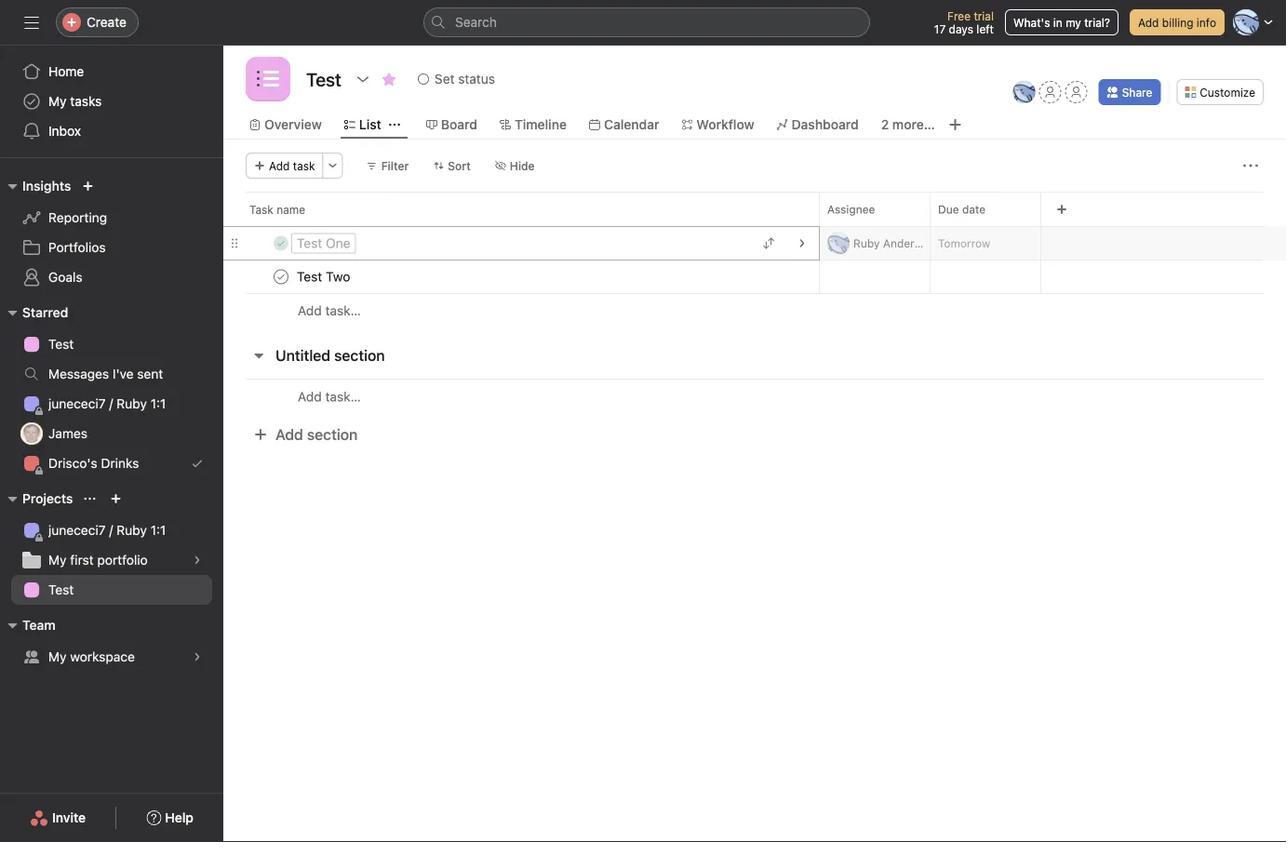 Task type: describe. For each thing, give the bounding box(es) containing it.
sent
[[137, 366, 163, 382]]

untitled
[[276, 347, 331, 364]]

inbox
[[48, 123, 81, 139]]

customize button
[[1177, 79, 1264, 105]]

messages i've sent link
[[11, 359, 212, 389]]

search list box
[[424, 7, 870, 37]]

add section button
[[246, 418, 365, 451]]

Test Two text field
[[293, 268, 356, 286]]

add task… button for second the add task… row from the bottom of the page
[[298, 301, 361, 321]]

collapse task list for this section image
[[251, 348, 266, 363]]

completed checkbox for test one text field
[[270, 232, 292, 255]]

untitled section button
[[276, 339, 385, 372]]

info
[[1197, 16, 1217, 29]]

left
[[977, 22, 994, 35]]

test for 1st "test" link from the top of the page
[[48, 337, 74, 352]]

reporting link
[[11, 203, 212, 233]]

goals
[[48, 269, 82, 285]]

first
[[70, 552, 94, 568]]

ra inside button
[[1017, 86, 1032, 99]]

junececi7 for junececi7 / ruby 1:1 "link" inside the the starred element
[[48, 396, 106, 411]]

trial
[[974, 9, 994, 22]]

1 test link from the top
[[11, 330, 212, 359]]

list image
[[257, 68, 279, 90]]

ruby for junececi7 / ruby 1:1 "link" inside the the starred element
[[117, 396, 147, 411]]

insights button
[[0, 175, 71, 197]]

2 more…
[[881, 117, 935, 132]]

overview
[[264, 117, 322, 132]]

home link
[[11, 57, 212, 87]]

show options, current sort, top image
[[84, 493, 95, 505]]

workspace
[[70, 649, 135, 665]]

starred button
[[0, 302, 68, 324]]

task
[[249, 203, 273, 216]]

drinks
[[101, 456, 139, 471]]

junececi7 / ruby 1:1 for junececi7 / ruby 1:1 "link" inside the the projects element
[[48, 523, 166, 538]]

share
[[1122, 86, 1153, 99]]

sort
[[448, 159, 471, 172]]

more…
[[893, 117, 935, 132]]

add left task
[[269, 159, 290, 172]]

search
[[455, 14, 497, 30]]

task… for the add task… button in header untitled section tree grid
[[325, 303, 361, 318]]

name
[[277, 203, 305, 216]]

team button
[[0, 614, 56, 637]]

timeline
[[515, 117, 567, 132]]

customize
[[1200, 86, 1256, 99]]

what's
[[1014, 16, 1050, 29]]

my
[[1066, 16, 1082, 29]]

sort button
[[425, 153, 479, 179]]

starred
[[22, 305, 68, 320]]

tomorrow
[[938, 237, 991, 250]]

ruby inside row
[[854, 237, 880, 250]]

insights element
[[0, 169, 223, 296]]

workflow link
[[682, 115, 755, 135]]

my for my first portfolio
[[48, 552, 67, 568]]

calendar
[[604, 117, 659, 132]]

search button
[[424, 7, 870, 37]]

teams element
[[0, 609, 223, 676]]

show options image
[[356, 72, 370, 87]]

row containing ra
[[223, 226, 1287, 261]]

section for add section
[[307, 426, 358, 444]]

1 add task… row from the top
[[223, 293, 1287, 328]]

days
[[949, 22, 974, 35]]

add tab image
[[948, 117, 963, 132]]

my workspace link
[[11, 642, 212, 672]]

see details, my workspace image
[[192, 652, 203, 663]]

dashboard link
[[777, 115, 859, 135]]

move tasks between sections image
[[763, 238, 775, 249]]

my workspace
[[48, 649, 135, 665]]

goals link
[[11, 263, 212, 292]]

free trial 17 days left
[[934, 9, 994, 35]]

i've
[[113, 366, 134, 382]]

more actions image
[[1244, 158, 1259, 173]]

calendar link
[[589, 115, 659, 135]]

tab actions image
[[389, 119, 400, 130]]

assignee
[[828, 203, 875, 216]]

messages
[[48, 366, 109, 382]]

junececi7 / ruby 1:1 for junececi7 / ruby 1:1 "link" inside the the starred element
[[48, 396, 166, 411]]

section for untitled section
[[334, 347, 385, 364]]

/ for junececi7 / ruby 1:1 "link" inside the the starred element
[[109, 396, 113, 411]]

create
[[87, 14, 127, 30]]

add task… for the add task… button in header untitled section tree grid
[[298, 303, 361, 318]]

ruby anderson
[[854, 237, 934, 250]]

portfolios
[[48, 240, 106, 255]]

add task
[[269, 159, 315, 172]]

ra button
[[1013, 81, 1036, 103]]

set status
[[435, 71, 495, 87]]

hide button
[[487, 153, 543, 179]]

add task button
[[246, 153, 324, 179]]

details image
[[797, 238, 808, 249]]

completed image
[[270, 232, 292, 255]]

ja
[[26, 427, 38, 440]]

completed image
[[270, 266, 292, 288]]

2 add task… row from the top
[[223, 379, 1287, 414]]

date
[[963, 203, 986, 216]]

17
[[934, 22, 946, 35]]

drisco's drinks
[[48, 456, 139, 471]]

what's in my trial?
[[1014, 16, 1111, 29]]

header untitled section tree grid
[[223, 226, 1287, 328]]

new image
[[82, 181, 93, 192]]



Task type: vqa. For each thing, say whether or not it's contained in the screenshot.
My first portfolio on the left bottom of page
yes



Task type: locate. For each thing, give the bounding box(es) containing it.
0 vertical spatial task…
[[325, 303, 361, 318]]

invite
[[52, 810, 86, 826]]

junececi7 / ruby 1:1 link inside the starred element
[[11, 389, 212, 419]]

dashboard
[[792, 117, 859, 132]]

more actions image
[[327, 160, 339, 171]]

None text field
[[302, 62, 346, 96]]

1 vertical spatial junececi7
[[48, 523, 106, 538]]

1 completed checkbox from the top
[[270, 232, 292, 255]]

/ inside the projects element
[[109, 523, 113, 538]]

row
[[223, 192, 1287, 226], [246, 225, 1264, 227], [223, 226, 1287, 261], [223, 260, 1287, 294]]

reporting
[[48, 210, 107, 225]]

completed checkbox up completed icon
[[270, 232, 292, 255]]

2 add task… button from the top
[[298, 387, 361, 407]]

add for the add task… button related to first the add task… row from the bottom of the page
[[298, 389, 322, 404]]

add left billing
[[1138, 16, 1159, 29]]

task name
[[249, 203, 305, 216]]

inbox link
[[11, 116, 212, 146]]

1 vertical spatial ruby
[[117, 396, 147, 411]]

ra
[[1017, 86, 1032, 99], [831, 237, 846, 250]]

1 vertical spatial junececi7 / ruby 1:1 link
[[11, 516, 212, 546]]

in
[[1054, 16, 1063, 29]]

help button
[[134, 802, 206, 835]]

portfolio
[[97, 552, 148, 568]]

invite button
[[18, 802, 98, 835]]

create button
[[56, 7, 139, 37]]

completed checkbox inside the test one cell
[[270, 232, 292, 255]]

row containing task name
[[223, 192, 1287, 226]]

1:1 inside the projects element
[[150, 523, 166, 538]]

test one cell
[[223, 226, 820, 261]]

test up messages
[[48, 337, 74, 352]]

2 more… button
[[881, 115, 935, 135]]

add down the test two text box
[[298, 303, 322, 318]]

messages i've sent
[[48, 366, 163, 382]]

1 task… from the top
[[325, 303, 361, 318]]

starred element
[[0, 296, 223, 482]]

untitled section
[[276, 347, 385, 364]]

billing
[[1163, 16, 1194, 29]]

junececi7 / ruby 1:1 down messages i've sent
[[48, 396, 166, 411]]

workflow
[[697, 117, 755, 132]]

0 vertical spatial section
[[334, 347, 385, 364]]

0 vertical spatial junececi7 / ruby 1:1 link
[[11, 389, 212, 419]]

1 junececi7 / ruby 1:1 link from the top
[[11, 389, 212, 419]]

filter button
[[358, 153, 417, 179]]

1 vertical spatial 1:1
[[150, 523, 166, 538]]

test for first "test" link from the bottom
[[48, 582, 74, 598]]

0 vertical spatial 1:1
[[150, 396, 166, 411]]

1 vertical spatial task…
[[325, 389, 361, 404]]

1 vertical spatial my
[[48, 552, 67, 568]]

2 1:1 from the top
[[150, 523, 166, 538]]

task… down untitled section on the left of page
[[325, 389, 361, 404]]

overview link
[[249, 115, 322, 135]]

add task… inside header untitled section tree grid
[[298, 303, 361, 318]]

0 vertical spatial test link
[[11, 330, 212, 359]]

0 vertical spatial junececi7 / ruby 1:1
[[48, 396, 166, 411]]

my inside "teams" element
[[48, 649, 67, 665]]

my first portfolio link
[[11, 546, 212, 575]]

2 test from the top
[[48, 582, 74, 598]]

1 vertical spatial ra
[[831, 237, 846, 250]]

0 vertical spatial test
[[48, 337, 74, 352]]

test link
[[11, 330, 212, 359], [11, 575, 212, 605]]

2 task… from the top
[[325, 389, 361, 404]]

0 vertical spatial /
[[109, 396, 113, 411]]

ruby down i've
[[117, 396, 147, 411]]

add task… down the test two text box
[[298, 303, 361, 318]]

add billing info button
[[1130, 9, 1225, 35]]

2 / from the top
[[109, 523, 113, 538]]

1 add task… button from the top
[[298, 301, 361, 321]]

add task… button inside header untitled section tree grid
[[298, 301, 361, 321]]

ra inside row
[[831, 237, 846, 250]]

my for my tasks
[[48, 94, 67, 109]]

add
[[1138, 16, 1159, 29], [269, 159, 290, 172], [298, 303, 322, 318], [298, 389, 322, 404], [276, 426, 303, 444]]

junececi7 / ruby 1:1 link down messages i've sent
[[11, 389, 212, 419]]

list
[[359, 117, 381, 132]]

my
[[48, 94, 67, 109], [48, 552, 67, 568], [48, 649, 67, 665]]

home
[[48, 64, 84, 79]]

what's in my trial? button
[[1005, 9, 1119, 35]]

3 my from the top
[[48, 649, 67, 665]]

task… down the test two text box
[[325, 303, 361, 318]]

add up add section button
[[298, 389, 322, 404]]

add task… row
[[223, 293, 1287, 328], [223, 379, 1287, 414]]

test two cell
[[223, 260, 820, 294]]

board
[[441, 117, 478, 132]]

test
[[48, 337, 74, 352], [48, 582, 74, 598]]

add task… button up add section
[[298, 387, 361, 407]]

set
[[435, 71, 455, 87]]

team
[[22, 618, 56, 633]]

junececi7 / ruby 1:1 up my first portfolio link
[[48, 523, 166, 538]]

/ inside the starred element
[[109, 396, 113, 411]]

2 junececi7 from the top
[[48, 523, 106, 538]]

0 vertical spatial ruby
[[854, 237, 880, 250]]

/ down messages i've sent link
[[109, 396, 113, 411]]

james
[[48, 426, 88, 441]]

my tasks link
[[11, 87, 212, 116]]

1 horizontal spatial ra
[[1017, 86, 1032, 99]]

1 vertical spatial section
[[307, 426, 358, 444]]

add section
[[276, 426, 358, 444]]

2 vertical spatial my
[[48, 649, 67, 665]]

add task… button for first the add task… row from the bottom of the page
[[298, 387, 361, 407]]

insights
[[22, 178, 71, 194]]

1 vertical spatial test
[[48, 582, 74, 598]]

due date
[[938, 203, 986, 216]]

test link down portfolio
[[11, 575, 212, 605]]

test link up messages i've sent
[[11, 330, 212, 359]]

junececi7 / ruby 1:1 inside the starred element
[[48, 396, 166, 411]]

/ for junececi7 / ruby 1:1 "link" inside the the projects element
[[109, 523, 113, 538]]

1 vertical spatial add task…
[[298, 389, 361, 404]]

junececi7 / ruby 1:1
[[48, 396, 166, 411], [48, 523, 166, 538]]

my first portfolio
[[48, 552, 148, 568]]

add inside header untitled section tree grid
[[298, 303, 322, 318]]

0 vertical spatial completed checkbox
[[270, 232, 292, 255]]

1:1 down sent
[[150, 396, 166, 411]]

1:1 for junececi7 / ruby 1:1 "link" inside the the projects element
[[150, 523, 166, 538]]

free
[[948, 9, 971, 22]]

add billing info
[[1138, 16, 1217, 29]]

add task… for the add task… button related to first the add task… row from the bottom of the page
[[298, 389, 361, 404]]

add down untitled
[[276, 426, 303, 444]]

ruby for junececi7 / ruby 1:1 "link" inside the the projects element
[[117, 523, 147, 538]]

my left first
[[48, 552, 67, 568]]

section down untitled section on the left of page
[[307, 426, 358, 444]]

1:1 up my first portfolio link
[[150, 523, 166, 538]]

share button
[[1099, 79, 1161, 105]]

my for my workspace
[[48, 649, 67, 665]]

completed checkbox inside test two cell
[[270, 266, 292, 288]]

1 vertical spatial add task… row
[[223, 379, 1287, 414]]

2
[[881, 117, 889, 132]]

task
[[293, 159, 315, 172]]

0 vertical spatial add task… button
[[298, 301, 361, 321]]

trial?
[[1085, 16, 1111, 29]]

test inside the projects element
[[48, 582, 74, 598]]

junececi7 up first
[[48, 523, 106, 538]]

1:1
[[150, 396, 166, 411], [150, 523, 166, 538]]

completed checkbox down completed image
[[270, 266, 292, 288]]

status
[[458, 71, 495, 87]]

see details, my first portfolio image
[[192, 555, 203, 566]]

/
[[109, 396, 113, 411], [109, 523, 113, 538]]

portfolios link
[[11, 233, 212, 263]]

ruby inside the starred element
[[117, 396, 147, 411]]

add field image
[[1057, 204, 1068, 215]]

Test One text field
[[293, 234, 356, 253]]

1 1:1 from the top
[[150, 396, 166, 411]]

ruby up portfolio
[[117, 523, 147, 538]]

my inside the projects element
[[48, 552, 67, 568]]

1 add task… from the top
[[298, 303, 361, 318]]

2 vertical spatial ruby
[[117, 523, 147, 538]]

/ up my first portfolio link
[[109, 523, 113, 538]]

add for add billing info button
[[1138, 16, 1159, 29]]

2 junececi7 / ruby 1:1 link from the top
[[11, 516, 212, 546]]

task… for the add task… button related to first the add task… row from the bottom of the page
[[325, 389, 361, 404]]

1 test from the top
[[48, 337, 74, 352]]

my down team
[[48, 649, 67, 665]]

projects element
[[0, 482, 223, 609]]

board link
[[426, 115, 478, 135]]

0 vertical spatial ra
[[1017, 86, 1032, 99]]

Completed checkbox
[[270, 232, 292, 255], [270, 266, 292, 288]]

section right untitled
[[334, 347, 385, 364]]

ruby
[[854, 237, 880, 250], [117, 396, 147, 411], [117, 523, 147, 538]]

add for the add task… button in header untitled section tree grid
[[298, 303, 322, 318]]

drisco's
[[48, 456, 97, 471]]

hide
[[510, 159, 535, 172]]

junececi7 inside the starred element
[[48, 396, 106, 411]]

1 vertical spatial test link
[[11, 575, 212, 605]]

0 horizontal spatial ra
[[831, 237, 846, 250]]

0 vertical spatial junececi7
[[48, 396, 106, 411]]

tasks
[[70, 94, 102, 109]]

1 my from the top
[[48, 94, 67, 109]]

junececi7 / ruby 1:1 inside the projects element
[[48, 523, 166, 538]]

add task… button down the test two text box
[[298, 301, 361, 321]]

ra down assignee
[[831, 237, 846, 250]]

junececi7 / ruby 1:1 link
[[11, 389, 212, 419], [11, 516, 212, 546]]

1 junececi7 from the top
[[48, 396, 106, 411]]

new project or portfolio image
[[110, 493, 121, 505]]

test inside the starred element
[[48, 337, 74, 352]]

help
[[165, 810, 194, 826]]

0 vertical spatial my
[[48, 94, 67, 109]]

2 test link from the top
[[11, 575, 212, 605]]

global element
[[0, 46, 223, 157]]

ruby down assignee
[[854, 237, 880, 250]]

my inside 'link'
[[48, 94, 67, 109]]

junececi7 for junececi7 / ruby 1:1 "link" inside the the projects element
[[48, 523, 106, 538]]

junececi7 inside the projects element
[[48, 523, 106, 538]]

2 completed checkbox from the top
[[270, 266, 292, 288]]

add task… up add section
[[298, 389, 361, 404]]

1 vertical spatial junececi7 / ruby 1:1
[[48, 523, 166, 538]]

add task…
[[298, 303, 361, 318], [298, 389, 361, 404]]

hide sidebar image
[[24, 15, 39, 30]]

junececi7 down messages
[[48, 396, 106, 411]]

1 / from the top
[[109, 396, 113, 411]]

junececi7
[[48, 396, 106, 411], [48, 523, 106, 538]]

list link
[[344, 115, 381, 135]]

1:1 for junececi7 / ruby 1:1 "link" inside the the starred element
[[150, 396, 166, 411]]

my left tasks
[[48, 94, 67, 109]]

ruby inside the projects element
[[117, 523, 147, 538]]

0 vertical spatial add task… row
[[223, 293, 1287, 328]]

junececi7 / ruby 1:1 link inside the projects element
[[11, 516, 212, 546]]

1:1 inside the starred element
[[150, 396, 166, 411]]

junececi7 / ruby 1:1 link up portfolio
[[11, 516, 212, 546]]

1 vertical spatial /
[[109, 523, 113, 538]]

2 junececi7 / ruby 1:1 from the top
[[48, 523, 166, 538]]

2 add task… from the top
[[298, 389, 361, 404]]

2 my from the top
[[48, 552, 67, 568]]

1 vertical spatial completed checkbox
[[270, 266, 292, 288]]

remove from starred image
[[382, 72, 397, 87]]

1 junececi7 / ruby 1:1 from the top
[[48, 396, 166, 411]]

completed checkbox for the test two text box
[[270, 266, 292, 288]]

projects button
[[0, 488, 73, 510]]

task…
[[325, 303, 361, 318], [325, 389, 361, 404]]

0 vertical spatial add task…
[[298, 303, 361, 318]]

1 vertical spatial add task… button
[[298, 387, 361, 407]]

timeline link
[[500, 115, 567, 135]]

task… inside header untitled section tree grid
[[325, 303, 361, 318]]

test down first
[[48, 582, 74, 598]]

my tasks
[[48, 94, 102, 109]]

set status button
[[410, 66, 504, 92]]

anderson
[[883, 237, 934, 250]]

ra down what's
[[1017, 86, 1032, 99]]

due
[[938, 203, 959, 216]]



